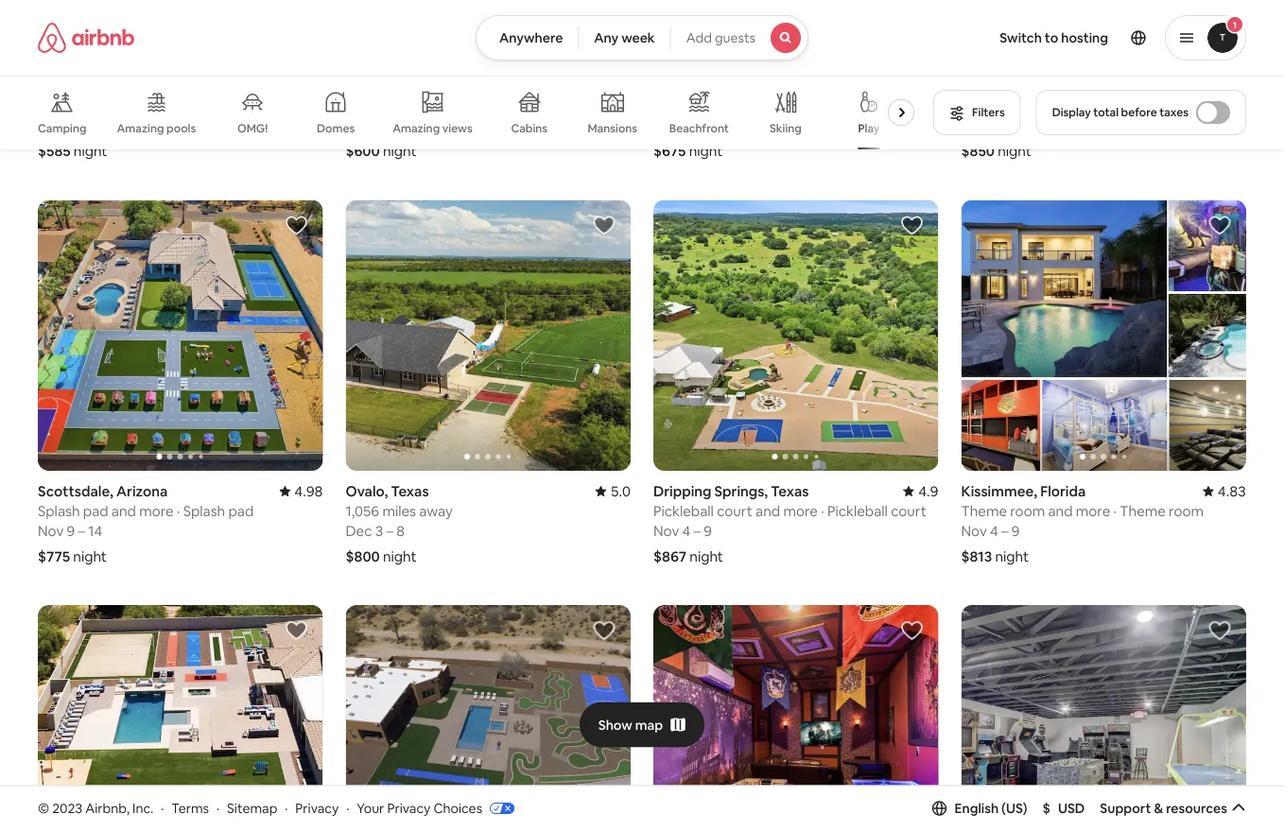 Task type: locate. For each thing, give the bounding box(es) containing it.
alley up 17
[[708, 96, 737, 115]]

·
[[177, 502, 180, 520], [821, 502, 825, 520], [1114, 502, 1117, 520], [161, 800, 164, 817], [217, 800, 220, 817], [285, 800, 288, 817], [346, 800, 349, 817]]

–
[[84, 116, 91, 135], [392, 116, 399, 135], [700, 116, 707, 135], [1007, 116, 1015, 135], [78, 522, 85, 540], [386, 522, 393, 540], [694, 522, 701, 540], [1002, 522, 1009, 540]]

4.96 up mansions
[[602, 77, 631, 95]]

1 horizontal spatial court
[[891, 502, 927, 520]]

add guests button
[[670, 15, 809, 61]]

texas inside dripping springs, texas pickleball court and more · pickleball court nov 4 – 9 $867 night
[[771, 482, 809, 500]]

18 inside tybee island, georgia bowling alley nov 13 – 18 $850 night
[[1018, 116, 1032, 135]]

add to wishlist: dripping springs, texas image
[[901, 214, 924, 237]]

night inside nov 13 – 18 $585 night
[[74, 142, 107, 160]]

13 inside nov 13 – 18 $585 night
[[67, 116, 81, 135]]

night inside scottsdale, arizona splash pad and more · splash pad nov 9 – 14 $775 night
[[73, 547, 107, 566]]

1 horizontal spatial splash
[[183, 502, 225, 520]]

1 horizontal spatial kissimmee,
[[962, 482, 1038, 500]]

kissimmee, up 12
[[654, 77, 730, 95]]

add to wishlist: kissimmee, florida image
[[1209, 214, 1232, 237]]

to
[[1045, 29, 1059, 46]]

nov up $585
[[38, 116, 64, 135]]

play
[[858, 121, 880, 136]]

1 texas from the left
[[391, 482, 429, 500]]

bowling inside kissimmee, florida bowling alley nov 12 – 17 $675 night
[[654, 96, 705, 115]]

nov up the $775
[[38, 522, 64, 540]]

usd
[[1058, 800, 1085, 817]]

bowling down evart,
[[346, 96, 397, 115]]

nov inside tybee island, georgia bowling alley nov 13 – 18 $850 night
[[962, 116, 987, 135]]

filters button
[[934, 90, 1021, 135]]

1 horizontal spatial florida
[[733, 77, 778, 95]]

theme room and more
[[38, 96, 187, 115]]

1 horizontal spatial privacy
[[387, 800, 431, 817]]

1
[[1233, 18, 1237, 31]]

1 pad from the left
[[83, 502, 108, 520]]

night down the beachfront
[[689, 142, 723, 160]]

alley inside kissimmee, florida bowling alley nov 12 – 17 $675 night
[[708, 96, 737, 115]]

1 horizontal spatial 18
[[1018, 116, 1032, 135]]

views
[[442, 121, 473, 136]]

group containing amazing views
[[38, 76, 922, 149]]

florida inside kissimmee, florida theme room and more · theme room nov 4 – 9 $813 night
[[1041, 482, 1086, 500]]

0 horizontal spatial texas
[[391, 482, 429, 500]]

domes
[[317, 121, 355, 136]]

night down 8
[[383, 547, 417, 566]]

tybee island, georgia bowling alley nov 13 – 18 $850 night
[[962, 77, 1105, 160]]

bowling down tybee
[[962, 96, 1013, 115]]

1 horizontal spatial add to wishlist: scottsdale, arizona image
[[593, 619, 616, 642]]

profile element
[[832, 0, 1247, 76]]

0 horizontal spatial pad
[[83, 502, 108, 520]]

9 inside scottsdale, arizona splash pad and more · splash pad nov 9 – 14 $775 night
[[67, 522, 75, 540]]

0 horizontal spatial 18
[[94, 116, 108, 135]]

1 13 from the left
[[67, 116, 81, 135]]

nov inside kissimmee, florida theme room and more · theme room nov 4 – 9 $813 night
[[962, 522, 987, 540]]

your privacy choices link
[[357, 800, 515, 818]]

4 up "$813"
[[990, 522, 999, 540]]

bowling inside the evart, michigan bowling alley nov 16 – 21 $600 night
[[346, 96, 397, 115]]

9
[[67, 522, 75, 540], [704, 522, 712, 540], [1012, 522, 1020, 540]]

kissimmee, inside kissimmee, florida bowling alley nov 12 – 17 $675 night
[[654, 77, 730, 95]]

– inside scottsdale, arizona splash pad and more · splash pad nov 9 – 14 $775 night
[[78, 522, 85, 540]]

total
[[1094, 105, 1119, 120]]

amazing for amazing views
[[393, 121, 440, 136]]

add to wishlist: kissimmee, florida image
[[901, 619, 924, 642]]

0 horizontal spatial add to wishlist: scottsdale, arizona image
[[285, 619, 308, 642]]

2 horizontal spatial florida
[[1041, 482, 1086, 500]]

4.9
[[919, 482, 939, 500]]

theme
[[38, 96, 84, 115], [197, 96, 242, 115], [962, 502, 1007, 520], [1120, 502, 1166, 520]]

None search field
[[476, 15, 809, 61]]

night right $867
[[690, 547, 724, 566]]

4.91 out of 5 average rating image
[[279, 77, 323, 95]]

more inside dripping springs, texas pickleball court and more · pickleball court nov 4 – 9 $867 night
[[784, 502, 818, 520]]

bowling inside tybee island, georgia bowling alley nov 13 – 18 $850 night
[[962, 96, 1013, 115]]

1 horizontal spatial pad
[[228, 502, 254, 520]]

alley inside tybee island, georgia bowling alley nov 13 – 18 $850 night
[[1016, 96, 1045, 115]]

night right $850
[[998, 142, 1032, 160]]

$ usd
[[1043, 800, 1085, 817]]

arizona
[[116, 482, 168, 500]]

1 horizontal spatial alley
[[708, 96, 737, 115]]

privacy left your
[[295, 800, 339, 817]]

kissimmee, up "$813"
[[962, 482, 1038, 500]]

1 court from the left
[[717, 502, 753, 520]]

0 vertical spatial kissimmee,
[[654, 77, 730, 95]]

night inside 'ovalo, texas 1,056 miles away dec 3 – 8 $800 night'
[[383, 547, 417, 566]]

1 18 from the left
[[94, 116, 108, 135]]

4.9 out of 5 average rating image
[[904, 482, 939, 500]]

18 right filters
[[1018, 116, 1032, 135]]

17
[[710, 116, 723, 135]]

nov up $850
[[962, 116, 987, 135]]

nov inside scottsdale, arizona splash pad and more · splash pad nov 9 – 14 $775 night
[[38, 522, 64, 540]]

1 4 from the left
[[683, 522, 691, 540]]

5.0 out of 5 average rating image
[[596, 482, 631, 500]]

alley
[[400, 96, 429, 115], [708, 96, 737, 115], [1016, 96, 1045, 115]]

terms link
[[172, 800, 209, 817]]

3 bowling from the left
[[962, 96, 1013, 115]]

cabins
[[511, 121, 548, 136]]

before
[[1121, 105, 1157, 120]]

amazing down theme room and more
[[117, 121, 164, 136]]

night right "$813"
[[996, 547, 1029, 566]]

add
[[686, 29, 712, 46]]

1 4.96 from the left
[[602, 77, 631, 95]]

13 up $850
[[990, 116, 1004, 135]]

$800
[[346, 547, 380, 566]]

0 horizontal spatial 9
[[67, 522, 75, 540]]

1 button
[[1165, 15, 1247, 61]]

nov left 12
[[654, 116, 679, 135]]

2 horizontal spatial bowling
[[962, 96, 1013, 115]]

2 horizontal spatial 9
[[1012, 522, 1020, 540]]

terms
[[172, 800, 209, 817]]

1 horizontal spatial bowling
[[654, 96, 705, 115]]

night inside dripping springs, texas pickleball court and more · pickleball court nov 4 – 9 $867 night
[[690, 547, 724, 566]]

night down 14
[[73, 547, 107, 566]]

4 inside dripping springs, texas pickleball court and more · pickleball court nov 4 – 9 $867 night
[[683, 522, 691, 540]]

kissimmee,
[[654, 77, 730, 95], [962, 482, 1038, 500]]

amazing pools
[[117, 121, 196, 136]]

texas up miles
[[391, 482, 429, 500]]

5.0
[[611, 482, 631, 500]]

18
[[94, 116, 108, 135], [1018, 116, 1032, 135]]

texas
[[391, 482, 429, 500], [771, 482, 809, 500]]

florida for davenport, florida
[[116, 77, 162, 95]]

airbnb,
[[85, 800, 130, 817]]

court down springs,
[[717, 502, 753, 520]]

18 down theme room and more
[[94, 116, 108, 135]]

your privacy choices
[[357, 800, 483, 817]]

nov up $867
[[654, 522, 679, 540]]

group
[[38, 76, 922, 149], [38, 200, 323, 471], [346, 200, 631, 471], [654, 200, 939, 471], [962, 200, 1247, 471], [38, 605, 323, 831], [346, 605, 631, 831], [654, 605, 939, 831], [962, 605, 1247, 831]]

1 horizontal spatial pickleball
[[828, 502, 888, 520]]

1 privacy from the left
[[295, 800, 339, 817]]

2 4 from the left
[[990, 522, 999, 540]]

2 bowling from the left
[[654, 96, 705, 115]]

and
[[125, 96, 149, 115], [111, 502, 136, 520], [756, 502, 781, 520], [1049, 502, 1073, 520]]

night inside kissimmee, florida bowling alley nov 12 – 17 $675 night
[[689, 142, 723, 160]]

2 13 from the left
[[990, 116, 1004, 135]]

0 horizontal spatial 4.96
[[602, 77, 631, 95]]

alley down island,
[[1016, 96, 1045, 115]]

0 horizontal spatial pickleball
[[654, 502, 714, 520]]

add to wishlist: scottsdale, arizona image
[[285, 619, 308, 642], [593, 619, 616, 642]]

court down 4.9 out of 5 average rating image
[[891, 502, 927, 520]]

kissimmee, florida bowling alley nov 12 – 17 $675 night
[[654, 77, 778, 160]]

texas inside 'ovalo, texas 1,056 miles away dec 3 – 8 $800 night'
[[391, 482, 429, 500]]

18 inside nov 13 – 18 $585 night
[[94, 116, 108, 135]]

miles
[[383, 502, 416, 520]]

2 horizontal spatial alley
[[1016, 96, 1045, 115]]

0 horizontal spatial amazing
[[117, 121, 164, 136]]

inc.
[[132, 800, 154, 817]]

nov inside the evart, michigan bowling alley nov 16 – 21 $600 night
[[346, 116, 372, 135]]

0 horizontal spatial 4
[[683, 522, 691, 540]]

skiing
[[770, 121, 802, 136]]

0 horizontal spatial kissimmee,
[[654, 77, 730, 95]]

1 bowling from the left
[[346, 96, 397, 115]]

2 18 from the left
[[1018, 116, 1032, 135]]

amazing
[[393, 121, 440, 136], [117, 121, 164, 136]]

nov up "$813"
[[962, 522, 987, 540]]

2 4.96 from the left
[[1218, 77, 1247, 95]]

0 horizontal spatial alley
[[400, 96, 429, 115]]

0 horizontal spatial 13
[[67, 116, 81, 135]]

filters
[[973, 105, 1005, 120]]

4.83 out of 5 average rating image
[[1203, 482, 1247, 500]]

4
[[683, 522, 691, 540], [990, 522, 999, 540]]

9 inside kissimmee, florida theme room and more · theme room nov 4 – 9 $813 night
[[1012, 522, 1020, 540]]

florida inside kissimmee, florida bowling alley nov 12 – 17 $675 night
[[733, 77, 778, 95]]

© 2023 airbnb, inc. ·
[[38, 800, 164, 817]]

1 9 from the left
[[67, 522, 75, 540]]

4 up $867
[[683, 522, 691, 540]]

kissimmee, inside kissimmee, florida theme room and more · theme room nov 4 – 9 $813 night
[[962, 482, 1038, 500]]

and inside kissimmee, florida theme room and more · theme room nov 4 – 9 $813 night
[[1049, 502, 1073, 520]]

add to wishlist: markesan, wisconsin image
[[1209, 619, 1232, 642]]

dec
[[346, 522, 372, 540]]

1 horizontal spatial amazing
[[393, 121, 440, 136]]

3 alley from the left
[[1016, 96, 1045, 115]]

pickleball
[[654, 502, 714, 520], [828, 502, 888, 520]]

splash
[[38, 502, 80, 520], [183, 502, 225, 520]]

privacy right your
[[387, 800, 431, 817]]

more inside scottsdale, arizona splash pad and more · splash pad nov 9 – 14 $775 night
[[139, 502, 174, 520]]

nov left 16
[[346, 116, 372, 135]]

2 alley from the left
[[708, 96, 737, 115]]

4.96 down 1 dropdown button
[[1218, 77, 1247, 95]]

1 horizontal spatial 4.96
[[1218, 77, 1247, 95]]

pad
[[83, 502, 108, 520], [228, 502, 254, 520]]

0 horizontal spatial splash
[[38, 502, 80, 520]]

amazing for amazing pools
[[117, 121, 164, 136]]

texas right springs,
[[771, 482, 809, 500]]

0 horizontal spatial florida
[[116, 77, 162, 95]]

night down the 21
[[383, 142, 417, 160]]

evart,
[[346, 77, 384, 95]]

14
[[88, 522, 102, 540]]

more
[[153, 96, 187, 115], [139, 502, 174, 520], [784, 502, 818, 520], [1076, 502, 1111, 520]]

1 alley from the left
[[400, 96, 429, 115]]

amazing right 16
[[393, 121, 440, 136]]

2 privacy from the left
[[387, 800, 431, 817]]

2 pad from the left
[[228, 502, 254, 520]]

4.98
[[294, 482, 323, 500]]

1 vertical spatial kissimmee,
[[962, 482, 1038, 500]]

none search field containing anywhere
[[476, 15, 809, 61]]

alley down the michigan
[[400, 96, 429, 115]]

show
[[599, 717, 633, 734]]

3 9 from the left
[[1012, 522, 1020, 540]]

night down camping
[[74, 142, 107, 160]]

1 horizontal spatial texas
[[771, 482, 809, 500]]

privacy inside the your privacy choices link
[[387, 800, 431, 817]]

2 9 from the left
[[704, 522, 712, 540]]

13
[[67, 116, 81, 135], [990, 116, 1004, 135]]

2 court from the left
[[891, 502, 927, 520]]

– inside kissimmee, florida bowling alley nov 12 – 17 $675 night
[[700, 116, 707, 135]]

pools
[[167, 121, 196, 136]]

4 inside kissimmee, florida theme room and more · theme room nov 4 – 9 $813 night
[[990, 522, 999, 540]]

13 up $585
[[67, 116, 81, 135]]

– inside kissimmee, florida theme room and more · theme room nov 4 – 9 $813 night
[[1002, 522, 1009, 540]]

any week
[[594, 29, 655, 46]]

bowling
[[346, 96, 397, 115], [654, 96, 705, 115], [962, 96, 1013, 115]]

bowling up 12
[[654, 96, 705, 115]]

night inside kissimmee, florida theme room and more · theme room nov 4 – 9 $813 night
[[996, 547, 1029, 566]]

1 horizontal spatial 9
[[704, 522, 712, 540]]

2 texas from the left
[[771, 482, 809, 500]]

1 horizontal spatial 4
[[990, 522, 999, 540]]

0 horizontal spatial privacy
[[295, 800, 339, 817]]

1 horizontal spatial 13
[[990, 116, 1004, 135]]

– inside tybee island, georgia bowling alley nov 13 – 18 $850 night
[[1007, 116, 1015, 135]]

0 horizontal spatial bowling
[[346, 96, 397, 115]]

0 horizontal spatial court
[[717, 502, 753, 520]]

alley inside the evart, michigan bowling alley nov 16 – 21 $600 night
[[400, 96, 429, 115]]



Task type: vqa. For each thing, say whether or not it's contained in the screenshot.
$764 related to $764 x 5 nights
no



Task type: describe. For each thing, give the bounding box(es) containing it.
21
[[402, 116, 416, 135]]

beachfront
[[669, 121, 729, 136]]

add to wishlist: ovalo, texas image
[[593, 214, 616, 237]]

1 pickleball from the left
[[654, 502, 714, 520]]

$600
[[346, 142, 380, 160]]

$
[[1043, 800, 1051, 817]]

· inside dripping springs, texas pickleball court and more · pickleball court nov 4 – 9 $867 night
[[821, 502, 825, 520]]

display total before taxes button
[[1036, 90, 1247, 135]]

ovalo, texas 1,056 miles away dec 3 – 8 $800 night
[[346, 482, 453, 566]]

dripping springs, texas pickleball court and more · pickleball court nov 4 – 9 $867 night
[[654, 482, 927, 566]]

kissimmee, florida theme room and more · theme room nov 4 – 9 $813 night
[[962, 482, 1204, 566]]

week
[[622, 29, 655, 46]]

– inside nov 13 – 18 $585 night
[[84, 116, 91, 135]]

taxes
[[1160, 105, 1189, 120]]

more inside kissimmee, florida theme room and more · theme room nov 4 – 9 $813 night
[[1076, 502, 1111, 520]]

english (us) button
[[932, 800, 1028, 817]]

12
[[683, 116, 696, 135]]

springs,
[[715, 482, 768, 500]]

nov inside kissimmee, florida bowling alley nov 12 – 17 $675 night
[[654, 116, 679, 135]]

night inside the evart, michigan bowling alley nov 16 – 21 $600 night
[[383, 142, 417, 160]]

privacy link
[[295, 800, 339, 817]]

4.96 out of 5 average rating image
[[587, 77, 631, 95]]

support
[[1100, 800, 1152, 817]]

theme room
[[197, 96, 281, 115]]

alley for nov 12 – 17
[[708, 96, 737, 115]]

camping
[[38, 121, 87, 136]]

nov inside dripping springs, texas pickleball court and more · pickleball court nov 4 – 9 $867 night
[[654, 522, 679, 540]]

16
[[375, 116, 389, 135]]

english
[[955, 800, 999, 817]]

any week button
[[578, 15, 671, 61]]

show map button
[[580, 702, 705, 748]]

4.91
[[294, 77, 323, 95]]

4.89
[[910, 77, 939, 95]]

nov inside nov 13 – 18 $585 night
[[38, 116, 64, 135]]

add to wishlist: scottsdale, arizona image
[[285, 214, 308, 237]]

island,
[[1006, 77, 1049, 95]]

anywhere
[[499, 29, 563, 46]]

bowling for 12
[[654, 96, 705, 115]]

$585
[[38, 142, 71, 160]]

$775
[[38, 547, 70, 566]]

nov 13 – 18 $585 night
[[38, 116, 108, 160]]

2 splash from the left
[[183, 502, 225, 520]]

show map
[[599, 717, 663, 734]]

– inside the evart, michigan bowling alley nov 16 – 21 $600 night
[[392, 116, 399, 135]]

bowling for 16
[[346, 96, 397, 115]]

support & resources button
[[1100, 800, 1247, 817]]

display total before taxes
[[1053, 105, 1189, 120]]

4.98 out of 5 average rating image
[[279, 482, 323, 500]]

dripping
[[654, 482, 712, 500]]

9 inside dripping springs, texas pickleball court and more · pickleball court nov 4 – 9 $867 night
[[704, 522, 712, 540]]

florida for kissimmee, florida theme room and more · theme room nov 4 – 9 $813 night
[[1041, 482, 1086, 500]]

tybee
[[962, 77, 1003, 95]]

and inside scottsdale, arizona splash pad and more · splash pad nov 9 – 14 $775 night
[[111, 502, 136, 520]]

terms · sitemap · privacy ·
[[172, 800, 349, 817]]

1 splash from the left
[[38, 502, 80, 520]]

alley for nov 16 – 21
[[400, 96, 429, 115]]

kissimmee, for theme
[[962, 482, 1038, 500]]

guests
[[715, 29, 756, 46]]

mansions
[[588, 121, 638, 136]]

· inside scottsdale, arizona splash pad and more · splash pad nov 9 – 14 $775 night
[[177, 502, 180, 520]]

2 add to wishlist: scottsdale, arizona image from the left
[[593, 619, 616, 642]]

hosting
[[1062, 29, 1109, 46]]

scottsdale,
[[38, 482, 113, 500]]

away
[[419, 502, 453, 520]]

add guests
[[686, 29, 756, 46]]

switch to hosting
[[1000, 29, 1109, 46]]

1,056
[[346, 502, 379, 520]]

4.89 out of 5 average rating image
[[895, 77, 939, 95]]

your
[[357, 800, 384, 817]]

– inside 'ovalo, texas 1,056 miles away dec 3 – 8 $800 night'
[[386, 522, 393, 540]]

davenport, florida
[[38, 77, 162, 95]]

choices
[[434, 800, 483, 817]]

resources
[[1166, 800, 1228, 817]]

florida for kissimmee, florida bowling alley nov 12 – 17 $675 night
[[733, 77, 778, 95]]

· inside kissimmee, florida theme room and more · theme room nov 4 – 9 $813 night
[[1114, 502, 1117, 520]]

ovalo,
[[346, 482, 388, 500]]

english (us)
[[955, 800, 1028, 817]]

(us)
[[1002, 800, 1028, 817]]

night inside tybee island, georgia bowling alley nov 13 – 18 $850 night
[[998, 142, 1032, 160]]

8
[[397, 522, 405, 540]]

4.96 out of 5 average rating image
[[1203, 77, 1247, 95]]

$675
[[654, 142, 686, 160]]

evart, michigan bowling alley nov 16 – 21 $600 night
[[346, 77, 447, 160]]

map
[[635, 717, 663, 734]]

support & resources
[[1100, 800, 1228, 817]]

&
[[1154, 800, 1164, 817]]

2 pickleball from the left
[[828, 502, 888, 520]]

4.83
[[1218, 482, 1247, 500]]

©
[[38, 800, 49, 817]]

anywhere button
[[476, 15, 579, 61]]

michigan
[[387, 77, 447, 95]]

1 add to wishlist: scottsdale, arizona image from the left
[[285, 619, 308, 642]]

georgia
[[1052, 77, 1105, 95]]

omg!
[[237, 121, 268, 136]]

– inside dripping springs, texas pickleball court and more · pickleball court nov 4 – 9 $867 night
[[694, 522, 701, 540]]

2023
[[52, 800, 82, 817]]

davenport,
[[38, 77, 113, 95]]

kissimmee, for bowling
[[654, 77, 730, 95]]

$850
[[962, 142, 995, 160]]

scottsdale, arizona splash pad and more · splash pad nov 9 – 14 $775 night
[[38, 482, 254, 566]]

13 inside tybee island, georgia bowling alley nov 13 – 18 $850 night
[[990, 116, 1004, 135]]

and inside dripping springs, texas pickleball court and more · pickleball court nov 4 – 9 $867 night
[[756, 502, 781, 520]]

sitemap link
[[227, 800, 278, 817]]

switch to hosting link
[[989, 18, 1120, 58]]

3
[[375, 522, 383, 540]]



